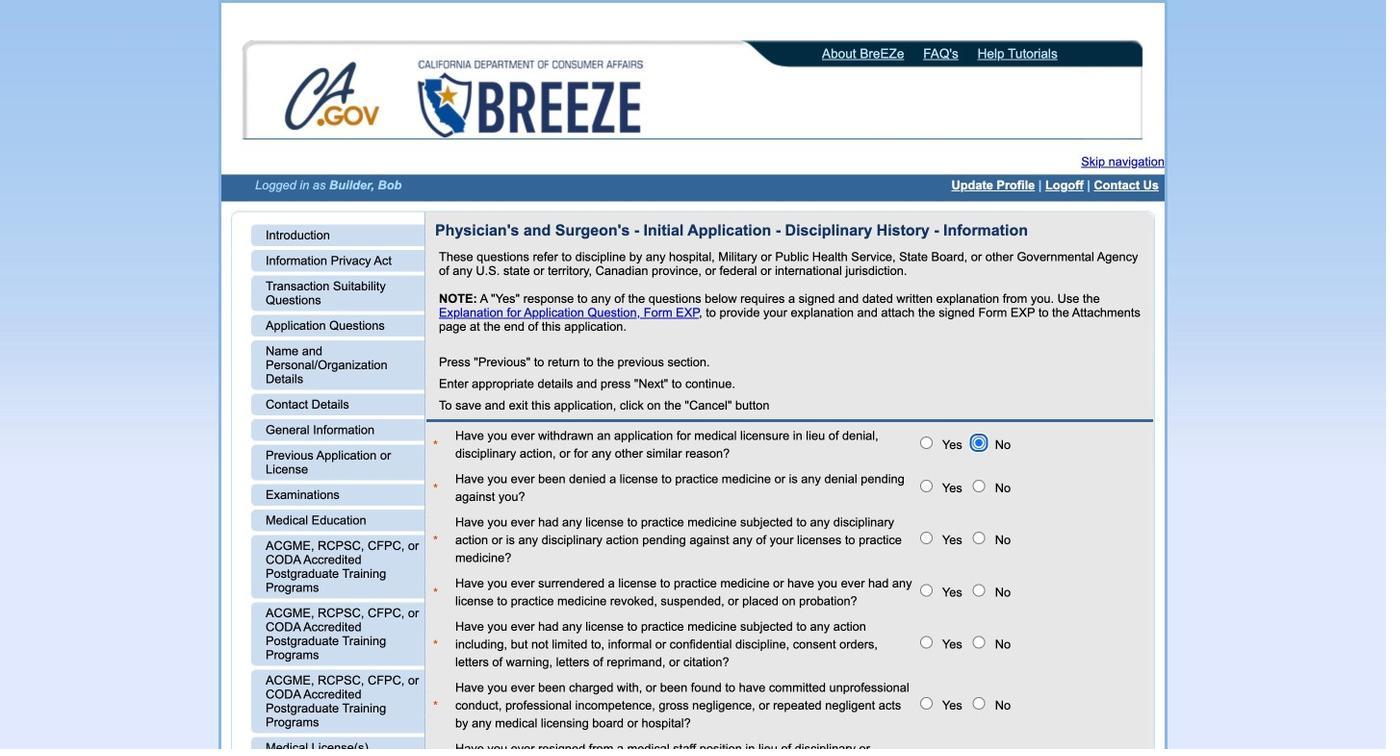 Task type: vqa. For each thing, say whether or not it's contained in the screenshot.
text field
no



Task type: locate. For each thing, give the bounding box(es) containing it.
ca.gov image
[[284, 61, 382, 136]]

  radio
[[920, 480, 933, 493], [973, 532, 985, 545], [920, 585, 933, 597], [973, 585, 985, 597], [973, 637, 985, 649], [920, 698, 933, 710], [973, 698, 985, 710]]

  radio
[[920, 437, 933, 449], [973, 437, 985, 449], [973, 480, 985, 493], [920, 532, 933, 545], [920, 637, 933, 649]]



Task type: describe. For each thing, give the bounding box(es) containing it.
state of california breeze image
[[414, 61, 647, 138]]



